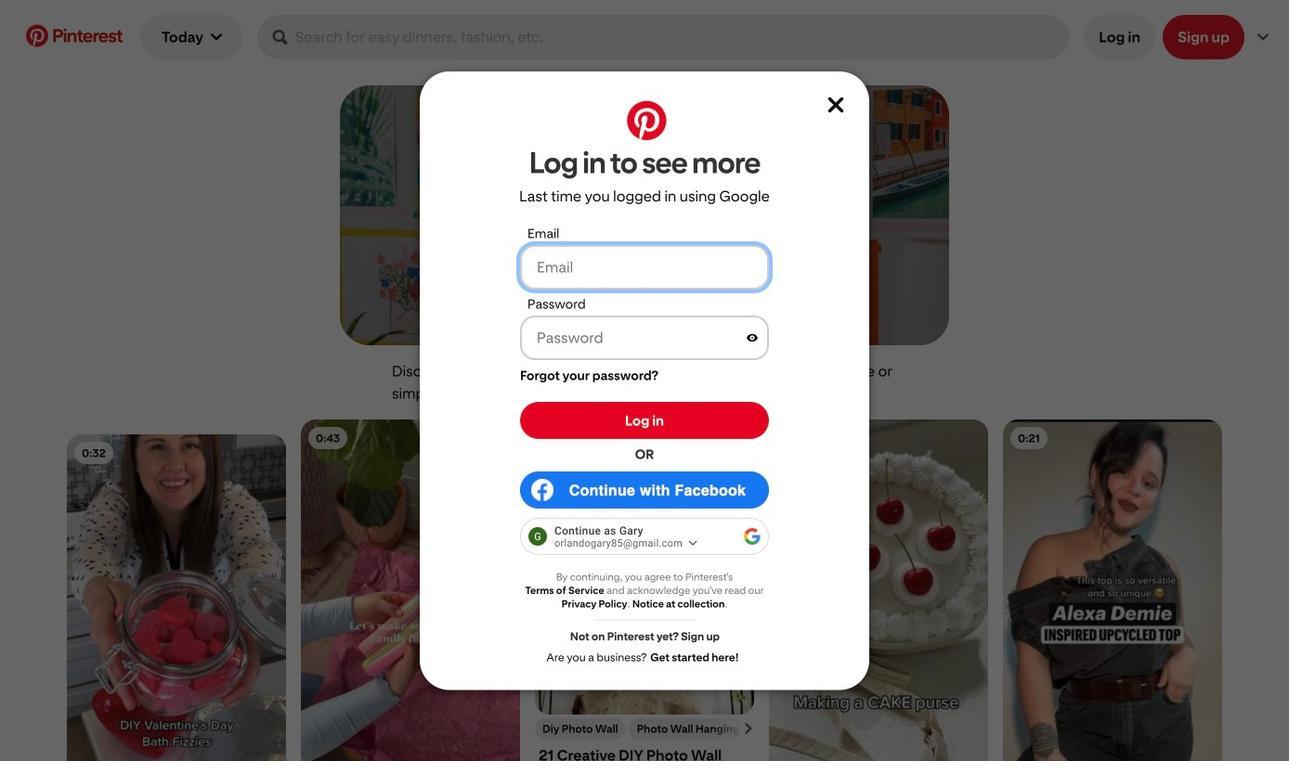 Task type: vqa. For each thing, say whether or not it's contained in the screenshot.
the leftmost Kittie "link"
no



Task type: describe. For each thing, give the bounding box(es) containing it.
Email email field
[[520, 245, 769, 290]]

17 budget-friendly and easy photo wall ideas - photojaanic blog diy photo wall, photo wall hanging, hanging photos, picture wall, diy wanddekorationen, diy crafts, diy wall decor, wall decor bedroom, photowall ideas image
[[535, 420, 754, 717]]

scroll image
[[743, 724, 754, 735]]

Password password field
[[520, 316, 769, 360]]

pinterest image
[[26, 25, 48, 47]]



Task type: locate. For each thing, give the bounding box(es) containing it.
diy projects for the new year image
[[340, 85, 949, 346]]

diy gifts, diy, fimo, diy room décor, diy projects, diy home décor, home-made candles, crafts, diy candles image
[[301, 420, 520, 762]]

upcycle fashion diy, diy fashion hacks, fashion tips, sewing upcycled clothing, diy sewing, sewing room, how to upcycle clothes, refashion clothes, sustainable fashion upcycling image
[[1003, 420, 1223, 762]]

search icon image
[[273, 30, 288, 45]]

diy valentine's day decorations, diy valentines decorations, diy valentines crafts, diy dollar store crafts, diy crafts to do, diy creative crafts, homemade bath products, homemade gifts, diy gifts image
[[67, 435, 286, 762]]

modal dialog
[[420, 0, 870, 762]]

list
[[59, 420, 1230, 762]]

✦ʚ♡🌟ɞ✦ diy & craft 💫✨ love sick💜"discover a world of aesthetic diy inspiration and unleash your inner artist. from painting to crafting, let your creativity soar and bring beauty into every corner of your life. #aestheticinspiration #diyprojects #creativeideas #artisticexpression #aestheticliving💖🌈diy & craft ✨love sick🎀 credit : sarah inoue diy crafts to do at home, diy crafts love, diy crafts for girls, clay diy projects, diy clay, kraft paper crafts, decoden diy, bottle cap crafts, gift bouquet image
[[769, 420, 988, 762]]

facebook image
[[534, 484, 552, 502]]

main content
[[0, 0, 1289, 762]]



